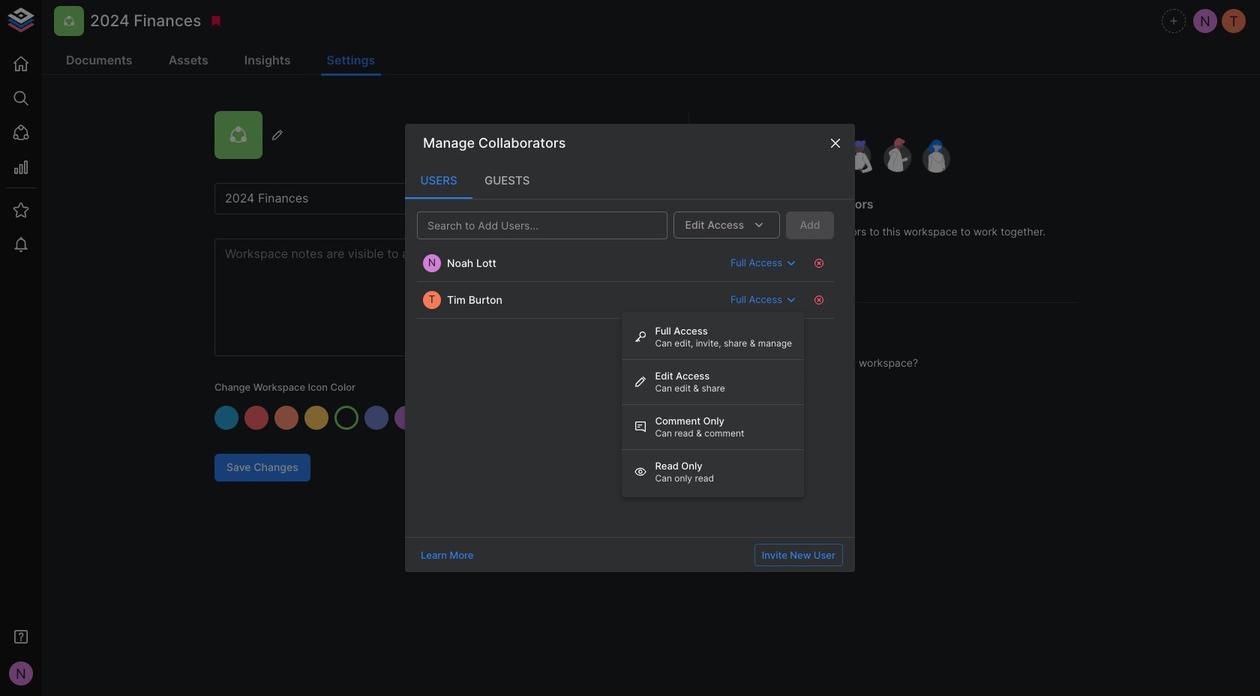 Task type: vqa. For each thing, say whether or not it's contained in the screenshot.
dialog
yes



Task type: describe. For each thing, give the bounding box(es) containing it.
Search to Add Users... text field
[[422, 216, 638, 235]]

Workspace Name text field
[[215, 183, 641, 215]]



Task type: locate. For each thing, give the bounding box(es) containing it.
tab list
[[405, 162, 855, 199]]

Workspace notes are visible to all members and guests. text field
[[215, 239, 641, 356]]

dialog
[[405, 123, 855, 573]]

remove bookmark image
[[210, 14, 223, 28]]



